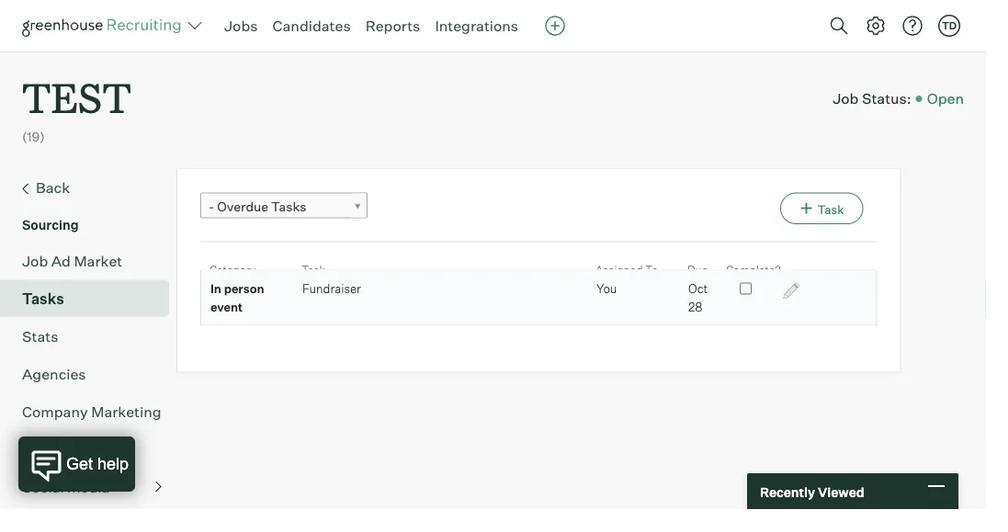 Task type: locate. For each thing, give the bounding box(es) containing it.
agencies link
[[22, 363, 162, 385]]

search image
[[828, 15, 850, 37]]

1 vertical spatial job
[[22, 252, 48, 270]]

agencies
[[22, 365, 86, 383]]

task for sourcing
[[817, 202, 844, 217]]

job for job ad market
[[22, 252, 48, 270]]

you
[[596, 281, 617, 296]]

0 vertical spatial task
[[817, 202, 844, 217]]

recently viewed
[[760, 484, 864, 500]]

test
[[22, 70, 131, 124]]

td
[[942, 19, 957, 32]]

tasks link
[[22, 287, 162, 309]]

greenhouse recruiting image
[[22, 15, 187, 37]]

0 horizontal spatial task
[[301, 263, 325, 276]]

tasks right 'overdue'
[[271, 198, 306, 214]]

overdue
[[217, 198, 268, 214]]

social media
[[22, 478, 110, 496]]

-
[[209, 198, 214, 214]]

back link
[[22, 176, 162, 200]]

job ad market
[[22, 252, 122, 270]]

tasks
[[271, 198, 306, 214], [22, 289, 64, 308]]

in
[[210, 281, 221, 296]]

jobs
[[224, 17, 258, 35]]

ad
[[51, 252, 71, 270]]

job
[[833, 89, 859, 108], [22, 252, 48, 270]]

0 vertical spatial tasks
[[271, 198, 306, 214]]

0 horizontal spatial job
[[22, 252, 48, 270]]

1 horizontal spatial job
[[833, 89, 859, 108]]

job left "status:"
[[833, 89, 859, 108]]

job left ad
[[22, 252, 48, 270]]

company marketing link
[[22, 400, 162, 422]]

test (19)
[[22, 70, 131, 145]]

person
[[224, 281, 264, 296]]

event
[[210, 299, 243, 314]]

candidates
[[273, 17, 351, 35]]

job status:
[[833, 89, 911, 108]]

company
[[22, 402, 88, 421]]

1 horizontal spatial task
[[817, 202, 844, 217]]

0 vertical spatial job
[[833, 89, 859, 108]]

1 vertical spatial task
[[301, 263, 325, 276]]

None checkbox
[[740, 283, 752, 295]]

tasks up the stats
[[22, 289, 64, 308]]

task
[[817, 202, 844, 217], [301, 263, 325, 276]]

integrations
[[435, 17, 518, 35]]

1 vertical spatial tasks
[[22, 289, 64, 308]]

oct
[[688, 281, 708, 296]]



Task type: describe. For each thing, give the bounding box(es) containing it.
market
[[74, 252, 122, 270]]

in person event
[[210, 281, 264, 314]]

test link
[[22, 51, 131, 128]]

task for task
[[301, 263, 325, 276]]

oct 28
[[688, 281, 708, 314]]

28
[[688, 299, 703, 314]]

viewed
[[818, 484, 864, 500]]

media
[[67, 478, 110, 496]]

candidates link
[[273, 17, 351, 35]]

referrals
[[22, 440, 84, 458]]

company marketing
[[22, 402, 161, 421]]

reports link
[[365, 17, 420, 35]]

jobs link
[[224, 17, 258, 35]]

social
[[22, 478, 64, 496]]

category
[[210, 263, 256, 276]]

integrations link
[[435, 17, 518, 35]]

back
[[36, 178, 70, 196]]

td button
[[935, 11, 964, 40]]

status:
[[862, 89, 911, 108]]

assigned
[[596, 263, 643, 276]]

assigned to
[[596, 263, 658, 276]]

social media link
[[22, 476, 162, 498]]

(19)
[[22, 129, 45, 145]]

due
[[687, 263, 708, 276]]

stats
[[22, 327, 58, 345]]

complete?
[[726, 263, 781, 276]]

- overdue tasks link
[[200, 193, 368, 219]]

configure image
[[865, 15, 887, 37]]

to
[[645, 263, 658, 276]]

referrals link
[[22, 438, 162, 460]]

- overdue tasks
[[209, 198, 306, 214]]

reports
[[365, 17, 420, 35]]

job for job status:
[[833, 89, 859, 108]]

td button
[[938, 15, 960, 37]]

marketing
[[91, 402, 161, 421]]

job ad market link
[[22, 250, 162, 272]]

open
[[927, 89, 964, 108]]

1 horizontal spatial tasks
[[271, 198, 306, 214]]

fundraiser
[[302, 281, 361, 296]]

stats link
[[22, 325, 162, 347]]

sourcing
[[22, 217, 79, 233]]

recently
[[760, 484, 815, 500]]

0 horizontal spatial tasks
[[22, 289, 64, 308]]



Task type: vqa. For each thing, say whether or not it's contained in the screenshot.
3
no



